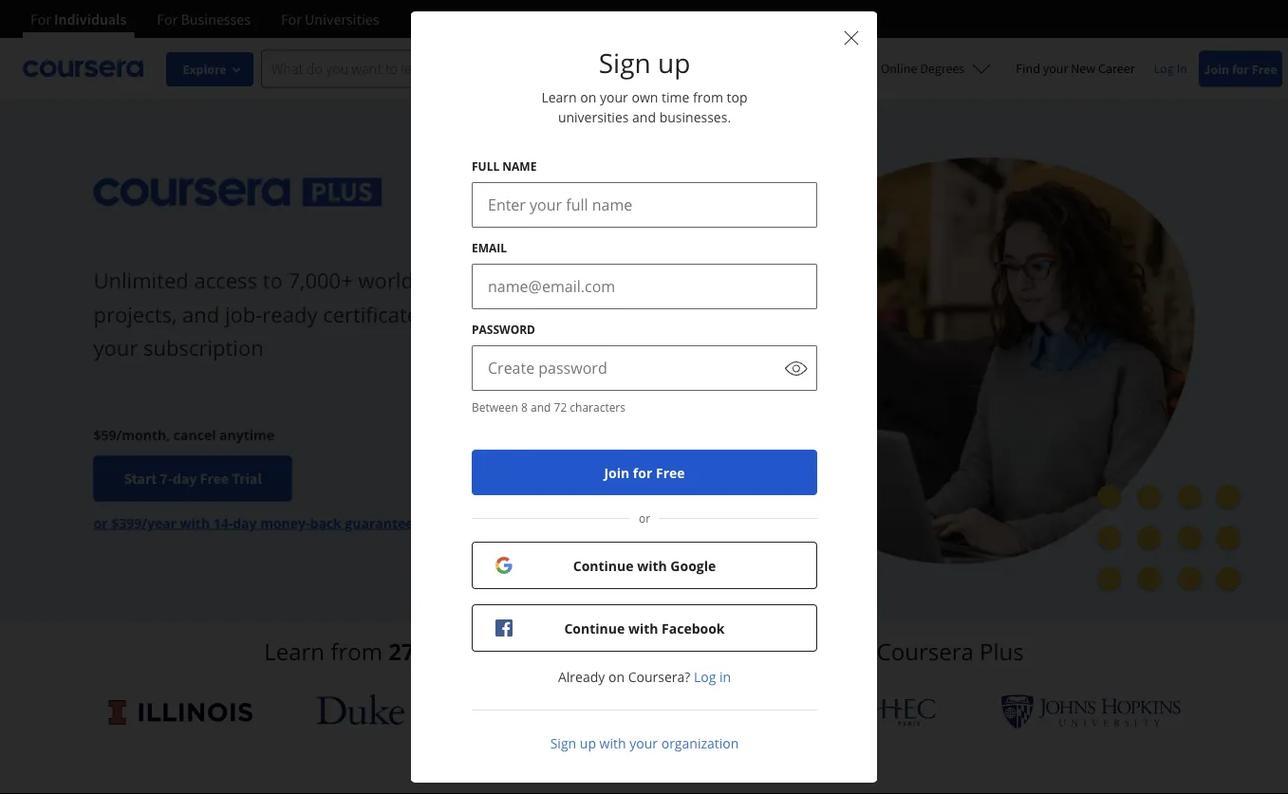 Task type: locate. For each thing, give the bounding box(es) containing it.
sign up own
[[598, 45, 651, 81]]

1 horizontal spatial free
[[656, 464, 685, 482]]

your left own
[[600, 88, 628, 106]]

join for free
[[1204, 60, 1278, 77], [604, 464, 685, 482]]

2 horizontal spatial on
[[626, 267, 651, 295]]

find
[[1016, 60, 1041, 77]]

with left university of michigan image
[[599, 735, 626, 753]]

0 horizontal spatial learn
[[264, 637, 325, 668]]

sign for sign up with your organization
[[550, 735, 576, 753]]

and down own
[[632, 108, 656, 126]]

1 horizontal spatial in
[[719, 668, 731, 687]]

continue with google
[[573, 557, 716, 575]]

leading
[[447, 637, 524, 668]]

1 vertical spatial join for free
[[604, 464, 685, 482]]

in
[[657, 300, 675, 328], [719, 668, 731, 687]]

2 for from the left
[[157, 9, 178, 28]]

university of michigan image
[[629, 687, 679, 739]]

hands-
[[559, 267, 626, 295]]

0 horizontal spatial sign
[[550, 735, 576, 753]]

0 vertical spatial sign
[[598, 45, 651, 81]]

guarantee
[[345, 514, 414, 532]]

or for or $399 /year with 14-day money-back guarantee
[[94, 514, 108, 532]]

find your new career link
[[1007, 57, 1145, 81]]

learn inside sign up learn on your own time from top universities and businesses.
[[541, 88, 577, 106]]

for for businesses
[[157, 9, 178, 28]]

day left money- in the bottom of the page
[[233, 514, 257, 532]]

for
[[30, 9, 51, 28], [157, 9, 178, 28], [281, 9, 302, 28], [410, 9, 431, 28]]

day down $59 /month, cancel anytime
[[173, 469, 197, 488]]

0 horizontal spatial join
[[604, 464, 629, 482]]

on left own
[[580, 88, 596, 106]]

1 horizontal spatial or
[[638, 511, 650, 527]]

or left $399 in the left bottom of the page
[[94, 514, 108, 532]]

coursera plus image
[[94, 178, 383, 207]]

learn left own
[[541, 88, 577, 106]]

email
[[471, 240, 507, 255]]

your right find
[[1043, 60, 1069, 77]]

or
[[638, 511, 650, 527], [94, 514, 108, 532]]

access
[[194, 267, 257, 295]]

duke university image
[[316, 695, 405, 725]]

continue
[[573, 557, 633, 575], [564, 620, 625, 638]]

free for join for free button on the bottom of the page
[[656, 464, 685, 482]]

1 vertical spatial sign
[[550, 735, 576, 753]]

johns hopkins university image
[[1001, 695, 1182, 730]]

log left in
[[1154, 60, 1174, 77]]

for inside button
[[633, 464, 652, 482]]

0 vertical spatial continue
[[573, 557, 633, 575]]

from inside sign up learn on your own time from top universities and businesses.
[[693, 88, 723, 106]]

and up subscription in the top left of the page
[[182, 300, 220, 328]]

0 horizontal spatial for
[[633, 464, 652, 482]]

1 vertical spatial up
[[580, 735, 596, 753]]

2 vertical spatial on
[[608, 668, 624, 687]]

for left "governments"
[[410, 9, 431, 28]]

1 horizontal spatial up
[[658, 45, 690, 81]]

0 vertical spatial learn
[[541, 88, 577, 106]]

1 horizontal spatial learn
[[541, 88, 577, 106]]

password
[[471, 321, 535, 337]]

0 horizontal spatial in
[[657, 300, 675, 328]]

sign
[[598, 45, 651, 81], [550, 735, 576, 753]]

free
[[1252, 60, 1278, 77], [656, 464, 685, 482], [200, 469, 229, 488]]

1 for from the left
[[30, 9, 51, 28]]

for left universities at the top left of page
[[281, 9, 302, 28]]

and inside unlimited access to 7,000+ world-class courses, hands-on projects, and job-ready certificate programs—all included in your subscription
[[182, 300, 220, 328]]

up inside sign up learn on your own time from top universities and businesses.
[[658, 45, 690, 81]]

7,000+
[[288, 267, 353, 295]]

hec paris image
[[874, 693, 940, 732]]

on right already
[[608, 668, 624, 687]]

companies
[[704, 637, 820, 668]]

businesses
[[181, 9, 251, 28]]

1 vertical spatial in
[[719, 668, 731, 687]]

0 vertical spatial universities
[[558, 108, 629, 126]]

learn
[[541, 88, 577, 106], [264, 637, 325, 668]]

your inside find your new career link
[[1043, 60, 1069, 77]]

0 vertical spatial on
[[580, 88, 596, 106]]

1 vertical spatial join
[[604, 464, 629, 482]]

0 vertical spatial for
[[1232, 60, 1249, 77]]

close modal image
[[840, 27, 863, 49], [844, 31, 858, 45]]

in inside unlimited access to 7,000+ world-class courses, hands-on projects, and job-ready certificate programs—all included in your subscription
[[657, 300, 675, 328]]

for for universities
[[281, 9, 302, 28]]

from up businesses.
[[693, 88, 723, 106]]

continue for continue with google
[[573, 557, 633, 575]]

for governments
[[410, 9, 519, 28]]

unlimited access to 7,000+ world-class courses, hands-on projects, and job-ready certificate programs—all included in your subscription
[[94, 267, 675, 362]]

0 horizontal spatial or
[[94, 514, 108, 532]]

universities inside sign up learn on your own time from top universities and businesses.
[[558, 108, 629, 126]]

1 horizontal spatial join for free
[[1204, 60, 1278, 77]]

for right in
[[1232, 60, 1249, 77]]

coursera image
[[23, 53, 143, 84]]

up inside button
[[580, 735, 596, 753]]

up down already
[[580, 735, 596, 753]]

for left individuals
[[30, 9, 51, 28]]

log in button
[[694, 668, 731, 687]]

1 horizontal spatial for
[[1232, 60, 1249, 77]]

to
[[263, 267, 283, 295]]

0 horizontal spatial up
[[580, 735, 596, 753]]

from left the 275+
[[331, 637, 383, 668]]

in right the 'included'
[[657, 300, 675, 328]]

top
[[726, 88, 747, 106]]

and right 8
[[530, 399, 551, 415]]

log inside authentication modal dialog
[[694, 668, 716, 687]]

log right 'coursera?'
[[694, 668, 716, 687]]

coursera?
[[628, 668, 690, 687]]

0 vertical spatial day
[[173, 469, 197, 488]]

learn up duke university image at the bottom
[[264, 637, 325, 668]]

0 vertical spatial join for free
[[1204, 60, 1278, 77]]

coursera
[[877, 637, 974, 668]]

google image
[[466, 695, 568, 730]]

or down join for free button on the bottom of the page
[[638, 511, 650, 527]]

sign inside sign up learn on your own time from top universities and businesses.
[[598, 45, 651, 81]]

your inside sign up with your organization button
[[629, 735, 658, 753]]

day
[[173, 469, 197, 488], [233, 514, 257, 532]]

join right in
[[1204, 60, 1230, 77]]

full
[[471, 158, 499, 174]]

Email email field
[[472, 265, 816, 309]]

and up 'coursera?'
[[657, 637, 698, 668]]

programs—all
[[424, 300, 562, 328]]

between
[[471, 399, 518, 415]]

0 horizontal spatial join for free
[[604, 464, 685, 482]]

between 8 and 72 characters
[[471, 399, 625, 415]]

sign down google image
[[550, 735, 576, 753]]

1 vertical spatial learn
[[264, 637, 325, 668]]

join for free down characters
[[604, 464, 685, 482]]

0 vertical spatial join
[[1204, 60, 1230, 77]]

for left businesses
[[157, 9, 178, 28]]

join for free right in
[[1204, 60, 1278, 77]]

free for "join for free" link on the right top of the page
[[1252, 60, 1278, 77]]

0 horizontal spatial log
[[694, 668, 716, 687]]

0 horizontal spatial from
[[331, 637, 383, 668]]

log
[[1154, 60, 1174, 77], [694, 668, 716, 687]]

world-
[[358, 267, 421, 295]]

1 horizontal spatial join
[[1204, 60, 1230, 77]]

0 vertical spatial from
[[693, 88, 723, 106]]

1 vertical spatial for
[[633, 464, 652, 482]]

1 vertical spatial from
[[331, 637, 383, 668]]

1 vertical spatial day
[[233, 514, 257, 532]]

continue for continue with facebook
[[564, 620, 625, 638]]

job-
[[225, 300, 262, 328]]

join inside button
[[604, 464, 629, 482]]

on inside sign up learn on your own time from top universities and businesses.
[[580, 88, 596, 106]]

/year
[[142, 514, 177, 532]]

1 horizontal spatial sign
[[598, 45, 651, 81]]

your
[[1043, 60, 1069, 77], [600, 88, 628, 106], [94, 333, 138, 362], [629, 735, 658, 753]]

1 horizontal spatial from
[[693, 88, 723, 106]]

governments
[[434, 9, 519, 28]]

universities
[[558, 108, 629, 126], [530, 637, 651, 668]]

join down characters
[[604, 464, 629, 482]]

continue up already
[[564, 620, 625, 638]]

with left 14-
[[180, 514, 210, 532]]

and
[[632, 108, 656, 126], [182, 300, 220, 328], [530, 399, 551, 415], [657, 637, 698, 668]]

or inside authentication modal dialog
[[638, 511, 650, 527]]

google
[[670, 557, 716, 575]]

sign inside button
[[550, 735, 576, 753]]

certificate
[[323, 300, 419, 328]]

log inside 'link'
[[1154, 60, 1174, 77]]

join for free for "join for free" link on the right top of the page
[[1204, 60, 1278, 77]]

up for sign up with your organization
[[580, 735, 596, 753]]

4 for from the left
[[410, 9, 431, 28]]

google image
[[495, 557, 512, 574]]

your left the organization in the right of the page
[[629, 735, 658, 753]]

join for free inside button
[[604, 464, 685, 482]]

0 vertical spatial log
[[1154, 60, 1174, 77]]

free inside authentication modal dialog
[[656, 464, 685, 482]]

0 vertical spatial in
[[657, 300, 675, 328]]

0 horizontal spatial free
[[200, 469, 229, 488]]

1 vertical spatial log
[[694, 668, 716, 687]]

on
[[580, 88, 596, 106], [626, 267, 651, 295], [608, 668, 624, 687]]

show password image
[[785, 357, 808, 380]]

up up time
[[658, 45, 690, 81]]

0 horizontal spatial on
[[580, 88, 596, 106]]

0 vertical spatial up
[[658, 45, 690, 81]]

None search field
[[261, 50, 546, 88]]

on up the 'included'
[[626, 267, 651, 295]]

7-
[[160, 469, 173, 488]]

1 vertical spatial continue
[[564, 620, 625, 638]]

/month,
[[116, 426, 170, 444]]

for up continue with google
[[633, 464, 652, 482]]

0 horizontal spatial day
[[173, 469, 197, 488]]

continue up continue with facebook button at the bottom
[[573, 557, 633, 575]]

with
[[180, 514, 210, 532], [637, 557, 667, 575], [628, 620, 658, 638], [826, 637, 871, 668], [599, 735, 626, 753]]

1 vertical spatial on
[[626, 267, 651, 295]]

1 horizontal spatial log
[[1154, 60, 1174, 77]]

your down projects,
[[94, 333, 138, 362]]

in down companies
[[719, 668, 731, 687]]

Password password field
[[472, 347, 777, 390]]

from
[[693, 88, 723, 106], [331, 637, 383, 668]]

organization
[[661, 735, 739, 753]]

for universities
[[281, 9, 379, 28]]

join
[[1204, 60, 1230, 77], [604, 464, 629, 482]]

for for individuals
[[30, 9, 51, 28]]

3 for from the left
[[281, 9, 302, 28]]

for businesses
[[157, 9, 251, 28]]

up
[[658, 45, 690, 81], [580, 735, 596, 753]]

for
[[1232, 60, 1249, 77], [633, 464, 652, 482]]

2 horizontal spatial free
[[1252, 60, 1278, 77]]

join for free link
[[1199, 51, 1283, 87]]



Task type: describe. For each thing, give the bounding box(es) containing it.
join for join for free button on the bottom of the page
[[604, 464, 629, 482]]

your inside sign up learn on your own time from top universities and businesses.
[[600, 88, 628, 106]]

with left google
[[637, 557, 667, 575]]

projects,
[[94, 300, 177, 328]]

or $399 /year with 14-day money-back guarantee
[[94, 514, 414, 532]]

businesses.
[[659, 108, 731, 126]]

trial
[[232, 469, 262, 488]]

1 horizontal spatial on
[[608, 668, 624, 687]]

new
[[1071, 60, 1096, 77]]

sign for sign up learn on your own time from top universities and businesses.
[[598, 45, 651, 81]]

up for sign up learn on your own time from top universities and businesses.
[[658, 45, 690, 81]]

full name
[[471, 158, 536, 174]]

subscription
[[143, 333, 264, 362]]

continue with facebook button
[[471, 605, 817, 652]]

continue with google button
[[471, 542, 817, 590]]

time
[[661, 88, 689, 106]]

join for free button
[[471, 450, 817, 496]]

start
[[124, 469, 157, 488]]

275+
[[389, 637, 441, 668]]

in
[[1177, 60, 1188, 77]]

already
[[558, 668, 605, 687]]

cancel
[[174, 426, 216, 444]]

money-
[[260, 514, 310, 532]]

plus
[[980, 637, 1024, 668]]

sign up with your organization button
[[550, 734, 739, 754]]

and inside sign up learn on your own time from top universities and businesses.
[[632, 108, 656, 126]]

sign up learn on your own time from top universities and businesses.
[[541, 45, 747, 126]]

anytime
[[219, 426, 274, 444]]

for for governments
[[410, 9, 431, 28]]

with left coursera
[[826, 637, 871, 668]]

find your new career
[[1016, 60, 1135, 77]]

back
[[310, 514, 342, 532]]

class
[[421, 267, 467, 295]]

join for free for join for free button on the bottom of the page
[[604, 464, 685, 482]]

day inside button
[[173, 469, 197, 488]]

14-
[[213, 514, 233, 532]]

banner navigation
[[15, 0, 534, 38]]

career
[[1099, 60, 1135, 77]]

log in
[[1154, 60, 1188, 77]]

universities
[[305, 9, 379, 28]]

university of illinois at urbana-champaign image
[[107, 697, 255, 728]]

included
[[568, 300, 651, 328]]

or for or
[[638, 511, 650, 527]]

for for join for free button on the bottom of the page
[[633, 464, 652, 482]]

learn from 275+ leading universities and companies with coursera plus
[[264, 637, 1024, 668]]

courses,
[[473, 267, 554, 295]]

with up the already on coursera? log in
[[628, 620, 658, 638]]

for individuals
[[30, 9, 127, 28]]

individuals
[[54, 9, 127, 28]]

your inside unlimited access to 7,000+ world-class courses, hands-on projects, and job-ready certificate programs—all included in your subscription
[[94, 333, 138, 362]]

unlimited
[[94, 267, 189, 295]]

start 7-day free trial
[[124, 469, 262, 488]]

start 7-day free trial button
[[94, 456, 292, 502]]

sas image
[[740, 697, 813, 728]]

8
[[521, 399, 527, 415]]

join for "join for free" link on the right top of the page
[[1204, 60, 1230, 77]]

for for "join for free" link on the right top of the page
[[1232, 60, 1249, 77]]

already on coursera? log in
[[558, 668, 731, 687]]

$59
[[94, 426, 116, 444]]

in inside authentication modal dialog
[[719, 668, 731, 687]]

name
[[502, 158, 536, 174]]

characters
[[570, 399, 625, 415]]

sign up with your organization
[[550, 735, 739, 753]]

1 horizontal spatial day
[[233, 514, 257, 532]]

72
[[554, 399, 567, 415]]

Full Name text field
[[472, 183, 816, 227]]

authentication modal dialog
[[411, 11, 878, 795]]

$399
[[111, 514, 142, 532]]

1 vertical spatial universities
[[530, 637, 651, 668]]

continue with facebook
[[564, 620, 725, 638]]

facebook image
[[495, 620, 512, 637]]

own
[[631, 88, 658, 106]]

facebook
[[661, 620, 725, 638]]

on inside unlimited access to 7,000+ world-class courses, hands-on projects, and job-ready certificate programs—all included in your subscription
[[626, 267, 651, 295]]

$59 /month, cancel anytime
[[94, 426, 274, 444]]

ready
[[262, 300, 318, 328]]

with inside button
[[599, 735, 626, 753]]

log in link
[[1145, 57, 1197, 80]]



Task type: vqa. For each thing, say whether or not it's contained in the screenshot.
the rightmost 'or'
yes



